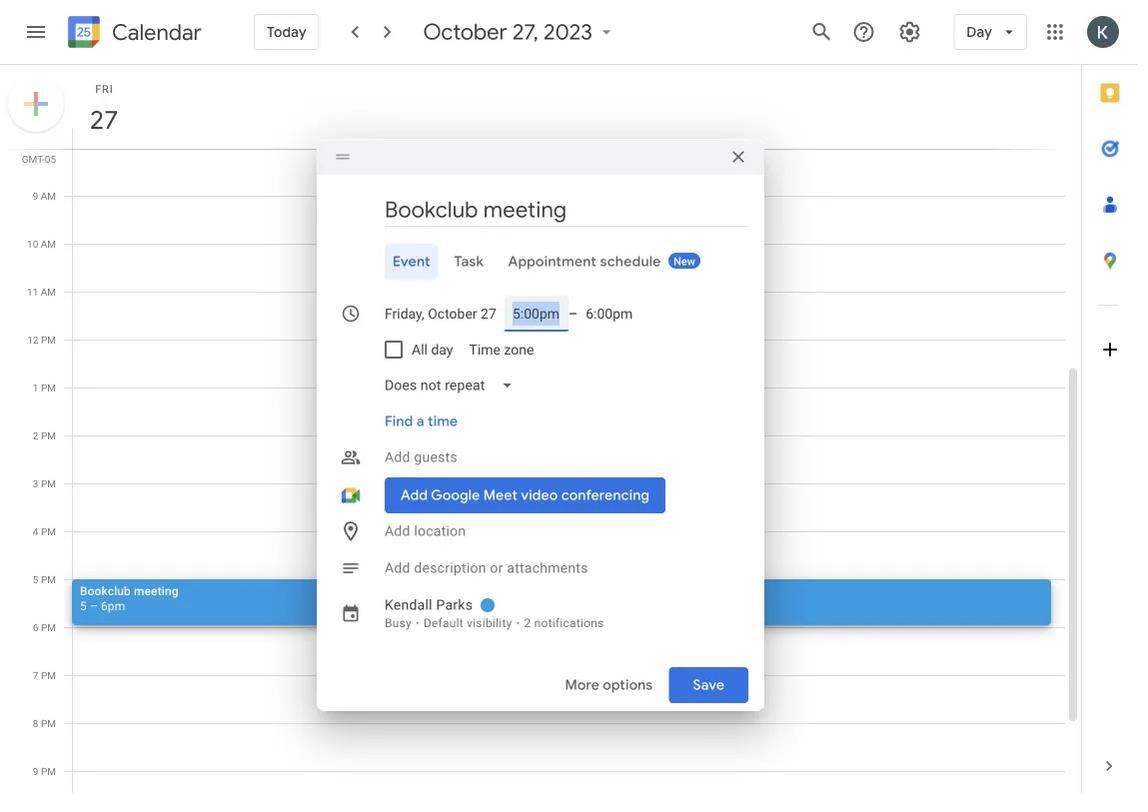 Task type: vqa. For each thing, say whether or not it's contained in the screenshot.
the All day
yes



Task type: describe. For each thing, give the bounding box(es) containing it.
Add title text field
[[385, 195, 749, 225]]

tab list containing event
[[333, 244, 749, 280]]

2 pm
[[33, 430, 56, 442]]

attachments
[[507, 560, 588, 577]]

add for add guests
[[385, 449, 410, 466]]

task button
[[447, 244, 492, 280]]

8 for 8 pm
[[33, 718, 38, 730]]

1 horizontal spatial tab list
[[1083, 65, 1137, 739]]

main drawer image
[[24, 20, 48, 44]]

pm for 12 pm
[[41, 334, 56, 346]]

am for 8 am
[[41, 142, 56, 154]]

6 pm
[[33, 622, 56, 634]]

pm for 4 pm
[[41, 526, 56, 538]]

description
[[414, 560, 486, 577]]

location
[[414, 523, 466, 540]]

notifications
[[534, 617, 604, 631]]

8 for 8 am
[[33, 142, 38, 154]]

day
[[967, 23, 993, 41]]

pm for 8 pm
[[41, 718, 56, 730]]

october 27, 2023
[[424, 18, 593, 46]]

am for 11 am
[[41, 286, 56, 298]]

fri
[[95, 82, 114, 95]]

7 pm
[[33, 670, 56, 682]]

today
[[267, 23, 307, 41]]

time zone button
[[461, 332, 542, 368]]

friday, october 27 element
[[81, 97, 127, 143]]

calendar heading
[[108, 18, 202, 46]]

05
[[45, 153, 56, 165]]

visibility
[[467, 617, 512, 631]]

8 pm
[[33, 718, 56, 730]]

9 for 9 am
[[33, 190, 38, 202]]

Start date text field
[[385, 302, 497, 326]]

1
[[33, 382, 38, 394]]

calendar
[[112, 18, 202, 46]]

zone
[[504, 342, 534, 358]]

time zone
[[469, 342, 534, 358]]

support image
[[852, 20, 876, 44]]

9 pm
[[33, 766, 56, 778]]

kendall
[[385, 597, 433, 614]]

2 for 2 notifications
[[524, 617, 531, 631]]

End time text field
[[586, 302, 634, 326]]

am for 9 am
[[41, 190, 56, 202]]

11 am
[[27, 286, 56, 298]]

4
[[33, 526, 38, 538]]

add for add description or attachments
[[385, 560, 410, 577]]

day button
[[954, 8, 1028, 56]]

appointment
[[508, 253, 597, 271]]

fri 27
[[88, 82, 117, 136]]

4 pm
[[33, 526, 56, 538]]

27
[[88, 103, 117, 136]]

add guests
[[385, 449, 458, 466]]

october
[[424, 18, 508, 46]]

bookclub
[[80, 584, 131, 598]]

new
[[674, 255, 696, 268]]

7
[[33, 670, 38, 682]]

pm for 3 pm
[[41, 478, 56, 490]]

time
[[428, 413, 458, 431]]

settings menu image
[[898, 20, 922, 44]]

27,
[[513, 18, 539, 46]]

12 pm
[[27, 334, 56, 346]]

a
[[417, 413, 424, 431]]

find a time button
[[377, 404, 466, 440]]



Task type: locate. For each thing, give the bounding box(es) containing it.
8
[[33, 142, 38, 154], [33, 718, 38, 730]]

1 8 from the top
[[33, 142, 38, 154]]

10
[[27, 238, 38, 250]]

pm right 12 at the top of page
[[41, 334, 56, 346]]

9 down gmt-
[[33, 190, 38, 202]]

11
[[27, 286, 38, 298]]

0 vertical spatial 2
[[33, 430, 38, 442]]

–
[[569, 306, 578, 322], [90, 599, 98, 613]]

add
[[385, 449, 410, 466], [385, 523, 410, 540], [385, 560, 410, 577]]

3 am from the top
[[41, 238, 56, 250]]

gmt-05
[[22, 153, 56, 165]]

add up kendall
[[385, 560, 410, 577]]

2 right visibility
[[524, 617, 531, 631]]

2023
[[544, 18, 593, 46]]

1 horizontal spatial –
[[569, 306, 578, 322]]

pm down 4 pm
[[41, 574, 56, 586]]

parks
[[436, 597, 473, 614]]

add guests button
[[377, 440, 749, 476]]

5 down bookclub on the left of the page
[[80, 599, 87, 613]]

find a time
[[385, 413, 458, 431]]

am for 10 am
[[41, 238, 56, 250]]

1 am from the top
[[41, 142, 56, 154]]

4 pm from the top
[[41, 478, 56, 490]]

1 horizontal spatial 5
[[80, 599, 87, 613]]

pm right 4
[[41, 526, 56, 538]]

pm for 9 pm
[[41, 766, 56, 778]]

am right '10'
[[41, 238, 56, 250]]

to element
[[569, 306, 578, 322]]

Start time text field
[[513, 302, 561, 326]]

1 vertical spatial add
[[385, 523, 410, 540]]

1 pm
[[33, 382, 56, 394]]

8 left 05
[[33, 142, 38, 154]]

– down bookclub on the left of the page
[[90, 599, 98, 613]]

1 9 from the top
[[33, 190, 38, 202]]

0 vertical spatial 9
[[33, 190, 38, 202]]

0 vertical spatial 8
[[33, 142, 38, 154]]

pm for 2 pm
[[41, 430, 56, 442]]

pm down 8 pm
[[41, 766, 56, 778]]

1 vertical spatial –
[[90, 599, 98, 613]]

2 add from the top
[[385, 523, 410, 540]]

2 for 2 pm
[[33, 430, 38, 442]]

add for add location
[[385, 523, 410, 540]]

event
[[393, 253, 431, 271]]

default visibility
[[424, 617, 512, 631]]

am right 11 on the top left of the page
[[41, 286, 56, 298]]

1 horizontal spatial 2
[[524, 617, 531, 631]]

5 pm
[[33, 574, 56, 586]]

1 pm from the top
[[41, 334, 56, 346]]

2 vertical spatial add
[[385, 560, 410, 577]]

schedule
[[600, 253, 661, 271]]

6pm
[[101, 599, 125, 613]]

4 am from the top
[[41, 286, 56, 298]]

9 pm from the top
[[41, 718, 56, 730]]

pm right 6
[[41, 622, 56, 634]]

pm right 7
[[41, 670, 56, 682]]

0 horizontal spatial tab list
[[333, 244, 749, 280]]

meeting
[[134, 584, 179, 598]]

10 am
[[27, 238, 56, 250]]

27 grid
[[0, 65, 1082, 795]]

5 down 4
[[33, 574, 38, 586]]

new element
[[669, 253, 701, 269]]

2 am from the top
[[41, 190, 56, 202]]

3
[[33, 478, 38, 490]]

0 vertical spatial 5
[[33, 574, 38, 586]]

0 horizontal spatial –
[[90, 599, 98, 613]]

gmt-
[[22, 153, 45, 165]]

pm for 7 pm
[[41, 670, 56, 682]]

add location
[[385, 523, 466, 540]]

6 pm from the top
[[41, 574, 56, 586]]

8 am
[[33, 142, 56, 154]]

None field
[[377, 368, 529, 404]]

add left location
[[385, 523, 410, 540]]

9 for 9 pm
[[33, 766, 38, 778]]

2 notifications
[[524, 617, 604, 631]]

am
[[41, 142, 56, 154], [41, 190, 56, 202], [41, 238, 56, 250], [41, 286, 56, 298]]

all
[[412, 342, 428, 358]]

am down 05
[[41, 190, 56, 202]]

0 vertical spatial –
[[569, 306, 578, 322]]

0 horizontal spatial 2
[[33, 430, 38, 442]]

pm right 3
[[41, 478, 56, 490]]

– right start time text field
[[569, 306, 578, 322]]

busy
[[385, 617, 412, 631]]

2 pm from the top
[[41, 382, 56, 394]]

event button
[[385, 244, 439, 280]]

pm
[[41, 334, 56, 346], [41, 382, 56, 394], [41, 430, 56, 442], [41, 478, 56, 490], [41, 526, 56, 538], [41, 574, 56, 586], [41, 622, 56, 634], [41, 670, 56, 682], [41, 718, 56, 730], [41, 766, 56, 778]]

27 column header
[[72, 65, 1066, 149]]

9
[[33, 190, 38, 202], [33, 766, 38, 778]]

pm down 1 pm
[[41, 430, 56, 442]]

time
[[469, 342, 501, 358]]

pm for 6 pm
[[41, 622, 56, 634]]

7 pm from the top
[[41, 622, 56, 634]]

10 pm from the top
[[41, 766, 56, 778]]

am up 9 am
[[41, 142, 56, 154]]

2 9 from the top
[[33, 766, 38, 778]]

tab list
[[1083, 65, 1137, 739], [333, 244, 749, 280]]

9 am
[[33, 190, 56, 202]]

5 inside bookclub meeting 5 – 6pm
[[80, 599, 87, 613]]

– inside bookclub meeting 5 – 6pm
[[90, 599, 98, 613]]

today button
[[254, 8, 320, 56]]

add inside dropdown button
[[385, 449, 410, 466]]

calendar element
[[64, 12, 202, 56]]

pm for 1 pm
[[41, 382, 56, 394]]

0 horizontal spatial 5
[[33, 574, 38, 586]]

8 down 7
[[33, 718, 38, 730]]

5 pm from the top
[[41, 526, 56, 538]]

6
[[33, 622, 38, 634]]

1 vertical spatial 8
[[33, 718, 38, 730]]

pm down 7 pm
[[41, 718, 56, 730]]

1 add from the top
[[385, 449, 410, 466]]

or
[[490, 560, 503, 577]]

appointment schedule
[[508, 253, 661, 271]]

bookclub meeting 5 – 6pm
[[80, 584, 179, 613]]

guests
[[414, 449, 458, 466]]

8 pm from the top
[[41, 670, 56, 682]]

2 down 1
[[33, 430, 38, 442]]

add description or attachments
[[385, 560, 588, 577]]

day
[[431, 342, 453, 358]]

default
[[424, 617, 464, 631]]

2
[[33, 430, 38, 442], [524, 617, 531, 631]]

0 vertical spatial add
[[385, 449, 410, 466]]

1 vertical spatial 9
[[33, 766, 38, 778]]

1 vertical spatial 5
[[80, 599, 87, 613]]

kendall parks
[[385, 597, 473, 614]]

pm right 1
[[41, 382, 56, 394]]

task
[[455, 253, 484, 271]]

all day
[[412, 342, 453, 358]]

find
[[385, 413, 413, 431]]

3 add from the top
[[385, 560, 410, 577]]

12
[[27, 334, 38, 346]]

2 inside grid
[[33, 430, 38, 442]]

3 pm from the top
[[41, 430, 56, 442]]

add down find
[[385, 449, 410, 466]]

5
[[33, 574, 38, 586], [80, 599, 87, 613]]

3 pm
[[33, 478, 56, 490]]

2 8 from the top
[[33, 718, 38, 730]]

1 vertical spatial 2
[[524, 617, 531, 631]]

9 down 8 pm
[[33, 766, 38, 778]]

pm for 5 pm
[[41, 574, 56, 586]]

october 27, 2023 button
[[416, 18, 625, 46]]



